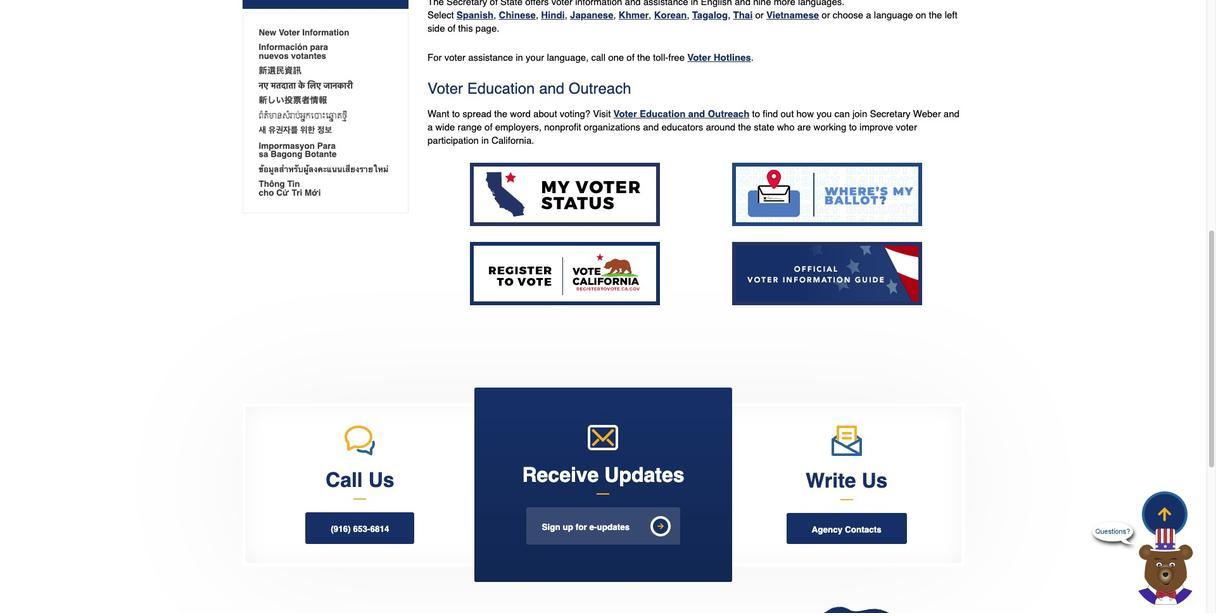 Task type: vqa. For each thing, say whether or not it's contained in the screenshot.
topmost 154 Day Report of Registration link
no



Task type: describe. For each thing, give the bounding box(es) containing it.
sign
[[542, 523, 561, 532]]

in inside the to find out how you can join secretary weber and a wide range of employers, nonprofit organizations and educators around the state who are working to improve voter participation in california.
[[482, 135, 489, 146]]

tagalog link
[[693, 9, 728, 20]]

thai
[[734, 9, 753, 20]]

wide
[[436, 122, 455, 132]]

call us image
[[345, 426, 375, 456]]

receive updates image
[[588, 425, 619, 450]]

the left word
[[495, 108, 508, 119]]

2 , from the left
[[536, 9, 539, 20]]

2 horizontal spatial to
[[849, 122, 857, 132]]

want
[[428, 108, 450, 119]]

in inside the secretary of state offers voter information and assistance in english and nine more languages. select
[[691, 0, 699, 7]]

para
[[317, 141, 336, 151]]

votantes
[[291, 51, 326, 61]]

vietnamese link
[[767, 9, 820, 20]]

on
[[916, 9, 927, 20]]

choose
[[833, 9, 864, 20]]

spanish , chinese , hindi , japanese , khmer , korean , tagalog , thai or vietnamese
[[457, 9, 820, 20]]

1 , from the left
[[494, 9, 496, 20]]

1 horizontal spatial outreach
[[708, 108, 750, 119]]

call
[[326, 469, 363, 492]]

of right one
[[627, 52, 635, 63]]

cho
[[259, 188, 274, 198]]

1 vertical spatial education
[[640, 108, 686, 119]]

korean link
[[654, 9, 687, 20]]

5 , from the left
[[649, 9, 652, 20]]

free
[[669, 52, 685, 63]]

sign up for e-updates
[[542, 523, 630, 532]]

(916) 653-6814
[[331, 525, 389, 534]]

voting?
[[560, 108, 591, 119]]

language
[[875, 9, 914, 20]]

0 horizontal spatial voter
[[445, 52, 466, 63]]

bagong
[[271, 150, 303, 159]]

and up about
[[539, 80, 565, 97]]

tri
[[292, 188, 302, 198]]

botante
[[305, 150, 337, 159]]

state
[[501, 0, 523, 7]]

e-
[[590, 523, 597, 532]]

japanese link
[[570, 9, 614, 20]]

about
[[534, 108, 557, 119]]

us for call us
[[369, 469, 395, 492]]

write us
[[806, 469, 888, 492]]

and left "educators"
[[643, 122, 659, 132]]

of inside the to find out how you can join secretary weber and a wide range of employers, nonprofit organizations and educators around the state who are working to improve voter participation in california.
[[485, 122, 493, 132]]

voter up organizations
[[614, 108, 637, 119]]

the
[[428, 0, 444, 7]]

(916) 653-6814 link
[[306, 513, 415, 544]]

जानकारी
[[324, 81, 353, 91]]

california.
[[492, 135, 535, 146]]

voter inside new voter information información para nuevos votantes 新選民資訊 नए मतदाता के लिए जानकारी 新しい投票者情報 ព័ត៌មានសំរាប់អ្នកបោះឆ្នោតថ្មី 새 유권자를 위한 정보 impormasyon para sa bagong botante ข้อมูลสำหรับผู้ลงคะแนนเสียงรายใหม่ thông tin cho cử tri mới
[[279, 28, 300, 37]]

agency contacts
[[812, 525, 882, 535]]

us for write us
[[862, 469, 888, 492]]

新しい投票者情報
[[259, 96, 327, 105]]

improve
[[860, 122, 894, 132]]

impormasyon
[[259, 141, 315, 151]]

sign up for e-updates link
[[526, 508, 681, 545]]

a inside or choose a language on the left side of this page.
[[867, 9, 872, 20]]

korean
[[654, 9, 687, 20]]

mới
[[305, 188, 321, 198]]

left
[[945, 9, 958, 20]]

the inside the to find out how you can join secretary weber and a wide range of employers, nonprofit organizations and educators around the state who are working to improve voter participation in california.
[[739, 122, 752, 132]]

who
[[778, 122, 795, 132]]

updates
[[597, 523, 630, 532]]

0 horizontal spatial to
[[452, 108, 460, 119]]

6 , from the left
[[687, 9, 690, 20]]

one
[[609, 52, 624, 63]]

मतदाता
[[271, 81, 296, 91]]

voter education and outreach
[[428, 80, 632, 97]]

.
[[752, 52, 754, 63]]

para
[[310, 43, 328, 52]]

out
[[781, 108, 794, 119]]

and up "educators"
[[689, 108, 706, 119]]

7 , from the left
[[728, 9, 731, 20]]

spread
[[463, 108, 492, 119]]

6814
[[370, 525, 389, 534]]

새
[[259, 126, 266, 136]]

के
[[298, 81, 305, 91]]

voter up 'want'
[[428, 80, 463, 97]]

want to spread the word about voting? visit voter education and outreach
[[428, 108, 750, 119]]

spanish link
[[457, 9, 494, 20]]

nine
[[754, 0, 772, 7]]

are
[[798, 122, 811, 132]]

chinese
[[499, 9, 536, 20]]

new voter information link
[[259, 28, 350, 37]]

select
[[428, 9, 454, 20]]

around
[[706, 122, 736, 132]]

receive updates
[[522, 463, 685, 487]]

range
[[458, 122, 482, 132]]

working
[[814, 122, 847, 132]]

or inside or choose a language on the left side of this page.
[[822, 9, 831, 20]]

नए मतदाता के लिए जानकारी link
[[259, 81, 353, 91]]

sa
[[259, 150, 268, 159]]

information
[[302, 28, 350, 37]]

new voter information información para nuevos votantes 新選民資訊 नए मतदाता के लिए जानकारी 新しい投票者情報 ព័ត៌មានសំរាប់អ្នកបោះឆ្នោតថ្មី 새 유권자를 위한 정보 impormasyon para sa bagong botante ข้อมูลสำหรับผู้ลงคะแนนเสียงรายใหม่ thông tin cho cử tri mới
[[259, 28, 389, 198]]



Task type: locate. For each thing, give the bounding box(es) containing it.
0 horizontal spatial us
[[369, 469, 395, 492]]

새 유권자를 위한 정보 link
[[259, 126, 332, 136]]

or
[[756, 9, 764, 20], [822, 9, 831, 20]]

page.
[[476, 23, 500, 33]]

ข้อมูลสำหรับผู้ลงคะแนนเสียงรายใหม่ link
[[259, 165, 389, 174]]

questions? ask me. image
[[1093, 515, 1134, 556]]

and up thai
[[735, 0, 751, 7]]

for
[[576, 523, 587, 532]]

in down range at the top of the page
[[482, 135, 489, 146]]

assistance down page.
[[468, 52, 513, 63]]

1 vertical spatial voter
[[445, 52, 466, 63]]

1 vertical spatial assistance
[[468, 52, 513, 63]]

1 horizontal spatial education
[[640, 108, 686, 119]]

1 horizontal spatial secretary
[[870, 108, 911, 119]]

the secretary of state offers voter information and assistance in english and nine more languages. select
[[428, 0, 845, 20]]

1 vertical spatial secretary
[[870, 108, 911, 119]]

find
[[763, 108, 778, 119]]

thai link
[[734, 9, 753, 20]]

1 us from the left
[[369, 469, 395, 492]]

the inside or choose a language on the left side of this page.
[[929, 9, 943, 20]]

0 horizontal spatial education
[[468, 80, 535, 97]]

लिए
[[308, 81, 321, 91]]

language,
[[547, 52, 589, 63]]

for
[[428, 52, 442, 63]]

khmer
[[619, 9, 649, 20]]

education up word
[[468, 80, 535, 97]]

official voter information guide image
[[732, 242, 923, 305]]

state
[[754, 122, 775, 132]]

where's my ballot? image
[[732, 163, 923, 226]]

receive
[[522, 463, 599, 487]]

in up or choose a language on the left side of this page.
[[691, 0, 699, 7]]

0 horizontal spatial in
[[482, 135, 489, 146]]

ข้อมูลสำหรับผู้ลงคะแนนเสียงรายใหม่
[[259, 165, 389, 174]]

write
[[806, 469, 857, 492]]

the right on
[[929, 9, 943, 20]]

, left thai
[[728, 9, 731, 20]]

to find out how you can join secretary weber and a wide range of employers, nonprofit organizations and educators around the state who are working to improve voter participation in california.
[[428, 108, 960, 146]]

and up khmer link
[[625, 0, 641, 7]]

outreach up visit
[[569, 80, 632, 97]]

0 vertical spatial secretary
[[447, 0, 488, 7]]

नए
[[259, 81, 269, 91]]

2 us from the left
[[862, 469, 888, 492]]

contacts
[[845, 525, 882, 535]]

or down languages.
[[822, 9, 831, 20]]

assistance inside the secretary of state offers voter information and assistance in english and nine more languages. select
[[644, 0, 689, 7]]

hindi link
[[541, 9, 565, 20]]

thông
[[259, 180, 285, 189]]

voter up hindi
[[552, 0, 573, 7]]

the
[[929, 9, 943, 20], [638, 52, 651, 63], [495, 108, 508, 119], [739, 122, 752, 132]]

1 horizontal spatial in
[[516, 52, 523, 63]]

1 vertical spatial a
[[428, 122, 433, 132]]

0 horizontal spatial or
[[756, 9, 764, 20]]

outreach
[[569, 80, 632, 97], [708, 108, 750, 119]]

위한
[[300, 126, 315, 136]]

or down 'nine'
[[756, 9, 764, 20]]

1 horizontal spatial a
[[867, 9, 872, 20]]

a
[[867, 9, 872, 20], [428, 122, 433, 132]]

secretary
[[447, 0, 488, 7], [870, 108, 911, 119]]

assistance up korean link
[[644, 0, 689, 7]]

1 vertical spatial outreach
[[708, 108, 750, 119]]

, left khmer
[[614, 9, 616, 20]]

voter
[[279, 28, 300, 37], [688, 52, 711, 63], [428, 80, 463, 97], [614, 108, 637, 119]]

in
[[691, 0, 699, 7], [516, 52, 523, 63], [482, 135, 489, 146]]

0 vertical spatial a
[[867, 9, 872, 20]]

voter inside the secretary of state offers voter information and assistance in english and nine more languages. select
[[552, 0, 573, 7]]

check my voter status image
[[470, 163, 660, 226]]

of left 'state'
[[490, 0, 498, 7]]

weber
[[914, 108, 942, 119]]

outreach up around
[[708, 108, 750, 119]]

and
[[625, 0, 641, 7], [735, 0, 751, 7], [539, 80, 565, 97], [689, 108, 706, 119], [944, 108, 960, 119], [643, 122, 659, 132]]

to up "wide"
[[452, 108, 460, 119]]

0 vertical spatial in
[[691, 0, 699, 7]]

1 horizontal spatial to
[[753, 108, 761, 119]]

of inside or choose a language on the left side of this page.
[[448, 23, 456, 33]]

(916)
[[331, 525, 351, 534]]

0 horizontal spatial secretary
[[447, 0, 488, 7]]

secretary up spanish
[[447, 0, 488, 7]]

your
[[526, 52, 545, 63]]

of left this
[[448, 23, 456, 33]]

4 , from the left
[[614, 9, 616, 20]]

1 or from the left
[[756, 9, 764, 20]]

información
[[259, 43, 308, 52]]

, up page.
[[494, 9, 496, 20]]

新しい投票者情報 link
[[259, 96, 327, 105]]

0 vertical spatial voter
[[552, 0, 573, 7]]

0 horizontal spatial assistance
[[468, 52, 513, 63]]

ព័ត៌មានសំរាប់អ្នកបោះឆ្នោតថ្មី link
[[259, 111, 348, 120]]

tagalog
[[693, 9, 728, 20]]

voter down the weber
[[897, 122, 918, 132]]

, left tagalog
[[687, 9, 690, 20]]

정보
[[317, 126, 332, 136]]

you
[[817, 108, 832, 119]]

新選民資訊
[[259, 65, 302, 77]]

secretary inside the to find out how you can join secretary weber and a wide range of employers, nonprofit organizations and educators around the state who are working to improve voter participation in california.
[[870, 108, 911, 119]]

of inside the secretary of state offers voter information and assistance in english and nine more languages. select
[[490, 0, 498, 7]]

english
[[701, 0, 733, 7]]

1 horizontal spatial or
[[822, 9, 831, 20]]

toll-
[[653, 52, 669, 63]]

to left find
[[753, 108, 761, 119]]

visit
[[593, 108, 611, 119]]

employers,
[[495, 122, 542, 132]]

to down join on the top
[[849, 122, 857, 132]]

2 or from the left
[[822, 9, 831, 20]]

organizations
[[584, 122, 641, 132]]

a left "wide"
[[428, 122, 433, 132]]

this
[[458, 23, 473, 33]]

join
[[853, 108, 868, 119]]

2 horizontal spatial in
[[691, 0, 699, 7]]

hindi
[[541, 9, 565, 20]]

and right the weber
[[944, 108, 960, 119]]

voter inside the to find out how you can join secretary weber and a wide range of employers, nonprofit organizations and educators around the state who are working to improve voter participation in california.
[[897, 122, 918, 132]]

word
[[510, 108, 531, 119]]

2 vertical spatial in
[[482, 135, 489, 146]]

click me to chat with sam image
[[1131, 528, 1201, 605]]

us right write
[[862, 469, 888, 492]]

assistance
[[644, 0, 689, 7], [468, 52, 513, 63]]

ព័ត៌មានសំរាប់អ្នកបោះឆ្នោតថ្មី
[[259, 111, 348, 120]]

information
[[576, 0, 623, 7]]

new
[[259, 28, 276, 37]]

voter education and outreach link
[[614, 108, 750, 119]]

side
[[428, 23, 445, 33]]

a inside the to find out how you can join secretary weber and a wide range of employers, nonprofit organizations and educators around the state who are working to improve voter participation in california.
[[428, 122, 433, 132]]

1 horizontal spatial assistance
[[644, 0, 689, 7]]

1 vertical spatial in
[[516, 52, 523, 63]]

voter right for
[[445, 52, 466, 63]]

more
[[774, 0, 796, 7]]

3 , from the left
[[565, 9, 568, 20]]

khmer link
[[619, 9, 649, 20]]

a right the choose
[[867, 9, 872, 20]]

write us image
[[832, 426, 862, 456]]

voter right the "free" at the right top
[[688, 52, 711, 63]]

0 vertical spatial education
[[468, 80, 535, 97]]

the left toll-
[[638, 52, 651, 63]]

spanish
[[457, 9, 494, 20]]

tin
[[287, 180, 300, 189]]

1 horizontal spatial us
[[862, 469, 888, 492]]

新選民資訊 link
[[259, 65, 302, 77]]

0 vertical spatial assistance
[[644, 0, 689, 7]]

up
[[563, 523, 574, 532]]

nuevos
[[259, 51, 289, 61]]

us right call
[[369, 469, 395, 492]]

0 horizontal spatial a
[[428, 122, 433, 132]]

2 vertical spatial voter
[[897, 122, 918, 132]]

, left korean
[[649, 9, 652, 20]]

secretary inside the secretary of state offers voter information and assistance in english and nine more languages. select
[[447, 0, 488, 7]]

,
[[494, 9, 496, 20], [536, 9, 539, 20], [565, 9, 568, 20], [614, 9, 616, 20], [649, 9, 652, 20], [687, 9, 690, 20], [728, 9, 731, 20]]

the left "state"
[[739, 122, 752, 132]]

voter up información
[[279, 28, 300, 37]]

call
[[592, 52, 606, 63]]

vietnamese
[[767, 9, 820, 20]]

japanese
[[570, 9, 614, 20]]

hotlines
[[714, 52, 752, 63]]

secretary of state - register to vote image
[[470, 242, 660, 305]]

2 horizontal spatial voter
[[897, 122, 918, 132]]

0 vertical spatial outreach
[[569, 80, 632, 97]]

updates
[[605, 463, 685, 487]]

secretary up improve
[[870, 108, 911, 119]]

us
[[369, 469, 395, 492], [862, 469, 888, 492]]

1 horizontal spatial voter
[[552, 0, 573, 7]]

of down 'spread'
[[485, 122, 493, 132]]

, left japanese link
[[565, 9, 568, 20]]

653-
[[353, 525, 370, 534]]

agency
[[812, 525, 843, 535]]

0 horizontal spatial outreach
[[569, 80, 632, 97]]

cử
[[276, 188, 290, 198]]

how
[[797, 108, 814, 119]]

, down offers
[[536, 9, 539, 20]]

education up "educators"
[[640, 108, 686, 119]]

in left your
[[516, 52, 523, 63]]



